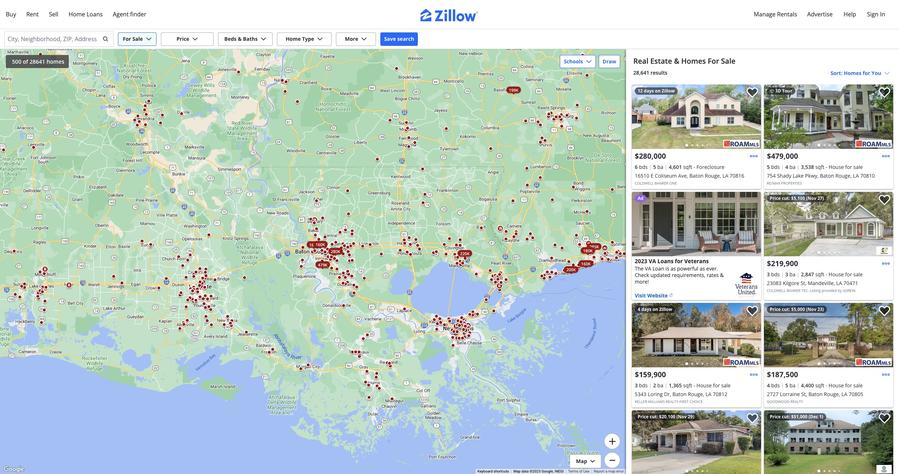 Task type: locate. For each thing, give the bounding box(es) containing it.
5 for $187,500
[[786, 382, 789, 389]]

1 horizontal spatial home
[[286, 35, 301, 42]]

(dec
[[809, 414, 819, 420]]

keyboard shortcuts
[[478, 469, 509, 473]]

2 vertical spatial 4
[[767, 382, 770, 389]]

-
[[694, 164, 696, 170], [826, 164, 828, 170], [826, 271, 828, 278], [694, 382, 696, 389], [826, 382, 828, 389]]

0 vertical spatial save this home image
[[747, 87, 759, 98]]

&
[[238, 35, 242, 42], [674, 56, 680, 66]]

save search button
[[381, 32, 418, 46]]

ba for $187,500
[[790, 382, 796, 389]]

1 vertical spatial map
[[514, 469, 521, 473]]

chevron down image right baths
[[261, 36, 266, 42]]

rouge, up choice
[[688, 391, 705, 398]]

5 up 754 at the right top of the page
[[767, 164, 770, 170]]

1 vertical spatial 3 bds
[[635, 382, 648, 389]]

home left loans
[[69, 10, 85, 18]]

3 for $159,900
[[635, 382, 638, 389]]

0 vertical spatial chevron left image
[[768, 220, 777, 229]]

zillow
[[662, 88, 675, 94], [660, 306, 673, 312]]

baton right pkwy,
[[820, 172, 834, 179]]

1,365
[[669, 382, 682, 389]]

70810
[[861, 172, 875, 179]]

220k
[[460, 250, 470, 256]]

chevron left image down 4 days on zillow
[[636, 331, 645, 340]]

(nov left 23)
[[806, 306, 817, 312]]

for up "754 shady lake pkwy, baton rouge, la 70810" link
[[846, 164, 852, 170]]

cut: left $5,100
[[782, 195, 790, 201]]

0 vertical spatial chevron right image
[[881, 112, 890, 121]]

property images, use arrow keys to navigate, image 1 of 29 group
[[764, 192, 894, 258]]

0 horizontal spatial 160k link
[[313, 241, 328, 247]]

160k link down 180k
[[579, 260, 593, 267]]

1 horizontal spatial 3 bds
[[767, 271, 780, 278]]

0 horizontal spatial 5
[[653, 164, 656, 170]]

home for home type
[[286, 35, 301, 42]]

2727
[[767, 391, 779, 398]]

0 vertical spatial property images, use arrow keys to navigate, image 1 of 22 group
[[764, 303, 894, 369]]

sqft right 1,365
[[683, 382, 693, 389]]

5 ba up e
[[653, 164, 664, 170]]

price cut: $5,000 (nov 23)
[[770, 306, 824, 312]]

1 vertical spatial st,
[[802, 391, 808, 398]]

house for $159,900
[[697, 382, 712, 389]]

160k link
[[313, 241, 328, 247], [579, 260, 593, 267]]

rentals
[[777, 10, 797, 18]]

baton inside '16510 e coliseum ave, baton rouge, la 70816 coldwell banker one'
[[690, 172, 704, 179]]

1 vertical spatial on
[[653, 306, 658, 312]]

price for price cut: $20,100 (nov 29)
[[638, 414, 649, 420]]

1 vertical spatial homes
[[844, 69, 862, 76]]

5
[[653, 164, 656, 170], [767, 164, 770, 170], [786, 382, 789, 389]]

5 up e
[[653, 164, 656, 170]]

sqft for $219,900
[[816, 271, 825, 278]]

report
[[594, 469, 605, 473]]

chevron right image for $187,500
[[881, 331, 890, 340]]

chevron left image down 12
[[636, 112, 645, 121]]

5 ba up lorraine
[[786, 382, 796, 389]]

st, inside 23083 kilgore st, mandeville, la 70471 coldwell banker tec . listing provided by gsrein
[[801, 280, 807, 287]]

for up the 70805
[[846, 382, 852, 389]]

1 vertical spatial days
[[642, 306, 652, 312]]

la inside the 5343 loring dr, baton rouge, la 70812 keller williams realty-first choice
[[706, 391, 712, 398]]

chevron down image inside price dropdown button
[[192, 36, 198, 42]]

keyboard
[[478, 469, 493, 473]]

price
[[177, 35, 189, 42], [770, 195, 781, 201], [770, 306, 781, 312], [638, 414, 649, 420], [770, 414, 781, 420]]

rouge, inside the 754 shady lake pkwy, baton rouge, la 70810 re/max properties
[[836, 172, 852, 179]]

sale up 70812
[[722, 382, 731, 389]]

for left you
[[863, 69, 871, 76]]

3,538
[[801, 164, 814, 170]]

3 up 5343
[[635, 382, 638, 389]]

2 horizontal spatial 4
[[786, 164, 789, 170]]

chevron left image
[[636, 112, 645, 121], [768, 112, 777, 121], [768, 331, 777, 340], [636, 438, 645, 447]]

choice
[[690, 399, 703, 404]]

chevron down image right schools
[[586, 59, 592, 64]]

homes left the for
[[682, 56, 706, 66]]

sqft up mandeville,
[[816, 271, 825, 278]]

chevron left image inside property images, use arrow keys to navigate, image 1 of 23 group
[[636, 112, 645, 121]]

baton up 'first'
[[673, 391, 687, 398]]

23083
[[767, 280, 782, 287]]

data
[[522, 469, 529, 473]]

chevron right image for property images, use arrow keys to navigate, image 1 of 48 group
[[881, 112, 890, 121]]

0 vertical spatial 3 bds
[[767, 271, 780, 278]]

188k link
[[307, 241, 321, 248]]

(nov
[[806, 195, 817, 201], [806, 306, 817, 312], [677, 414, 687, 420]]

ba up the lake
[[790, 164, 796, 170]]

la inside "2727 lorraine st, baton rouge, la 70805 goodwood realty"
[[842, 391, 848, 398]]

la left 70812
[[706, 391, 712, 398]]

rouge, left '70810'
[[836, 172, 852, 179]]

st, up tec
[[801, 280, 807, 287]]

1 chevron down image from the left
[[192, 36, 198, 42]]

1 vertical spatial coldwell
[[767, 288, 786, 293]]

5 ba for $187,500
[[786, 382, 796, 389]]

ba right 2
[[658, 382, 664, 389]]

banker down coliseum
[[655, 181, 669, 186]]

160k up 479k 280k
[[316, 241, 325, 247]]

1 vertical spatial 5 ba
[[786, 382, 796, 389]]

285k link
[[587, 243, 602, 250]]

provided
[[822, 288, 837, 293]]

home left type
[[286, 35, 301, 42]]

chevron right image
[[881, 112, 890, 121], [749, 438, 758, 447]]

0 horizontal spatial 160k
[[316, 241, 325, 247]]

754 shady lake pkwy, baton rouge, la 70810 image
[[764, 84, 894, 149], [856, 140, 892, 147]]

bds up 2727
[[772, 382, 780, 389]]

1 vertical spatial home
[[286, 35, 301, 42]]

Search text field
[[8, 33, 98, 45]]

advertisement region
[[632, 192, 761, 300]]

6
[[635, 164, 638, 170]]

2 property images, use arrow keys to navigate, image 1 of 22 group from the top
[[764, 410, 894, 474]]

285k
[[590, 244, 599, 249]]

5343 loring dr, baton rouge, la 70812 image
[[632, 303, 761, 367], [724, 358, 760, 366]]

chevron left image
[[768, 220, 777, 229], [636, 331, 645, 340], [768, 438, 777, 447]]

chevron left image inside property images, use arrow keys to navigate, image 1 of 22 group
[[768, 331, 777, 340]]

rouge, inside "2727 lorraine st, baton rouge, la 70805 goodwood realty"
[[824, 391, 841, 398]]

plus image
[[609, 438, 616, 445]]

$5,100
[[792, 195, 805, 201]]

zillow for $159,900
[[660, 306, 673, 312]]

chevron down image inside schools dropdown button
[[586, 59, 592, 64]]

sale for $479,000
[[854, 164, 863, 170]]

(nov left 29)
[[677, 414, 687, 420]]

0 vertical spatial 160k
[[316, 241, 325, 247]]

listing
[[810, 288, 821, 293]]

0 vertical spatial on
[[655, 88, 661, 94]]

0 vertical spatial home
[[69, 10, 85, 18]]

chevron left image for $187,500
[[768, 331, 777, 340]]

cut: for $5,000
[[782, 306, 790, 312]]

1 horizontal spatial homes
[[844, 69, 862, 76]]

days for $280,000
[[644, 88, 654, 94]]

& right estate
[[674, 56, 680, 66]]

on
[[655, 88, 661, 94], [653, 306, 658, 312]]

1 horizontal spatial banker
[[787, 288, 801, 293]]

for
[[708, 56, 720, 66]]

1 horizontal spatial 3
[[767, 271, 770, 278]]

main navigation
[[0, 0, 899, 29]]

0 vertical spatial homes
[[682, 56, 706, 66]]

5 up lorraine
[[786, 382, 789, 389]]

for
[[863, 69, 871, 76], [846, 164, 852, 170], [846, 271, 852, 278], [713, 382, 720, 389], [846, 382, 852, 389]]

filters element
[[0, 29, 899, 49]]

2727 lorraine st, baton rouge, la 70805 image
[[764, 303, 894, 367], [856, 358, 892, 366]]

0 horizontal spatial 4
[[638, 306, 641, 312]]

3d
[[776, 88, 781, 94]]

0 vertical spatial of
[[23, 58, 28, 65]]

0 vertical spatial 5 ba
[[653, 164, 664, 170]]

0 vertical spatial banker
[[655, 181, 669, 186]]

rouge, inside the 5343 loring dr, baton rouge, la 70812 keller williams realty-first choice
[[688, 391, 705, 398]]

price inside dropdown button
[[177, 35, 189, 42]]

property images, use arrow keys to navigate, image 1 of 22 group
[[764, 303, 894, 369], [764, 410, 894, 474]]

0 vertical spatial st,
[[801, 280, 807, 287]]

days
[[644, 88, 654, 94], [642, 306, 652, 312]]

3 up kilgore
[[786, 271, 789, 278]]

0 horizontal spatial 3 bds
[[635, 382, 648, 389]]

map inside map popup button
[[576, 458, 587, 465]]

property images, use arrow keys to navigate, image 1 of 23 group
[[632, 84, 761, 151]]

homes right sort:
[[844, 69, 862, 76]]

chevron right image inside property images, use arrow keys to navigate, image 1 of 32 group
[[749, 438, 758, 447]]

4 for 4 ba
[[786, 164, 789, 170]]

29)
[[688, 414, 695, 420]]

coldwell down 16510
[[635, 181, 654, 186]]

chevron down image left 'beds'
[[192, 36, 198, 42]]

0 vertical spatial 4
[[786, 164, 789, 170]]

5343 loring dr, baton rouge, la 70812 keller williams realty-first choice
[[635, 391, 728, 404]]

la inside the 754 shady lake pkwy, baton rouge, la 70810 re/max properties
[[853, 172, 859, 179]]

$5,000
[[792, 306, 805, 312]]

1 horizontal spatial 5
[[767, 164, 770, 170]]

3d tour
[[775, 88, 793, 94]]

- house for sale up 70471
[[826, 271, 863, 278]]

chevron right image inside the property images, use arrow keys to navigate, image 1 of 29 group
[[881, 220, 890, 229]]

chevron down image up report
[[590, 459, 595, 464]]

coldwell down 23083
[[767, 288, 786, 293]]

3 ba
[[786, 271, 796, 278]]

sign
[[868, 10, 879, 18]]

banker down kilgore
[[787, 288, 801, 293]]

sort: homes for you button
[[829, 69, 892, 77]]

house for $187,500
[[829, 382, 844, 389]]

coldwell inside '16510 e coliseum ave, baton rouge, la 70816 coldwell banker one'
[[635, 181, 654, 186]]

0 horizontal spatial 3
[[635, 382, 638, 389]]

of right 500 on the left of page
[[23, 58, 28, 65]]

chevron right image for property images, use arrow keys to navigate, image 1 of 32 group on the right bottom of page
[[749, 438, 758, 447]]

sign in link
[[862, 6, 891, 23]]

- house for sale for $219,900
[[826, 271, 863, 278]]

on for $280,000
[[655, 88, 661, 94]]

e
[[651, 172, 654, 179]]

home inside dropdown button
[[286, 35, 301, 42]]

house up "754 shady lake pkwy, baton rouge, la 70810" link
[[829, 164, 844, 170]]

0 horizontal spatial homes
[[682, 56, 706, 66]]

dr,
[[664, 391, 671, 398]]

1 vertical spatial property images, use arrow keys to navigate, image 1 of 22 group
[[764, 410, 894, 474]]

draw
[[603, 58, 617, 65]]

3 up 23083
[[767, 271, 770, 278]]

0 vertical spatial 160k link
[[313, 241, 328, 247]]

house up 5343 loring dr, baton rouge, la 70812 link
[[697, 382, 712, 389]]

chevron right image inside property images, use arrow keys to navigate, image 1 of 19 group
[[749, 331, 758, 340]]

sale for $159,900
[[722, 382, 731, 389]]

property images, use arrow keys to navigate, image 1 of 19 group
[[632, 303, 761, 369]]

- up 16510 e coliseum ave, baton rouge, la 70816 link
[[694, 164, 696, 170]]

0 horizontal spatial banker
[[655, 181, 669, 186]]

chevron down image right you
[[885, 70, 890, 76]]

st,
[[801, 280, 807, 287], [802, 391, 808, 398]]

1 vertical spatial &
[[674, 56, 680, 66]]

real estate & homes for sale
[[634, 56, 736, 66]]

banker
[[655, 181, 669, 186], [787, 288, 801, 293]]

1 horizontal spatial 5 ba
[[786, 382, 796, 389]]

1 vertical spatial chevron left image
[[636, 331, 645, 340]]

rouge, inside '16510 e coliseum ave, baton rouge, la 70816 coldwell banker one'
[[705, 172, 721, 179]]

map up terms of use
[[576, 458, 587, 465]]

0 vertical spatial coldwell
[[635, 181, 654, 186]]

479k link
[[316, 261, 330, 268]]

1 vertical spatial 160k
[[581, 261, 591, 266]]

main content
[[626, 49, 899, 474]]

188k
[[309, 242, 319, 247]]

chevron right image for $280,000
[[749, 112, 758, 121]]

report a map error
[[594, 469, 624, 473]]

ba up coliseum
[[658, 164, 664, 170]]

save this home image
[[747, 87, 759, 98], [879, 195, 891, 206], [747, 306, 759, 317]]

0 vertical spatial &
[[238, 35, 242, 42]]

- house for sale for $159,900
[[694, 382, 731, 389]]

baton
[[690, 172, 704, 179], [820, 172, 834, 179], [673, 391, 687, 398], [809, 391, 823, 398]]

home type button
[[277, 32, 332, 46]]

help
[[844, 10, 857, 18]]

baton down 4,400 sqft
[[809, 391, 823, 398]]

chevron down image right more at the top of the page
[[361, 36, 367, 42]]

chevron right image inside property images, use arrow keys to navigate, image 1 of 48 group
[[881, 112, 890, 121]]

160k link up 479k 280k
[[313, 241, 328, 247]]

la left the 70805
[[842, 391, 848, 398]]

la left '70810'
[[853, 172, 859, 179]]

cut: for $20,100
[[650, 414, 658, 420]]

house for $219,900
[[829, 271, 844, 278]]

28,641
[[634, 69, 650, 76]]

st, down the 4,400
[[802, 391, 808, 398]]

- house for sale up the 70805
[[826, 382, 863, 389]]

price for price cut: $5,000 (nov 23)
[[770, 306, 781, 312]]

0 vertical spatial (nov
[[806, 195, 817, 201]]

5 ba for $280,000
[[653, 164, 664, 170]]

bds for $219,900
[[772, 271, 780, 278]]

chevron right image inside property images, use arrow keys to navigate, image 1 of 23 group
[[749, 112, 758, 121]]

1 vertical spatial (nov
[[806, 306, 817, 312]]

listing provided by gsrein image
[[877, 247, 892, 255]]

bds up 23083
[[772, 271, 780, 278]]

- up 5343 loring dr, baton rouge, la 70812 link
[[694, 382, 696, 389]]

0 horizontal spatial home
[[69, 10, 85, 18]]

la
[[723, 172, 729, 179], [853, 172, 859, 179], [837, 280, 843, 287], [706, 391, 712, 398], [842, 391, 848, 398]]

la left 70816
[[723, 172, 729, 179]]

sqft for $479,000
[[816, 164, 825, 170]]

house up 23083 kilgore st, mandeville, la 70471 link
[[829, 271, 844, 278]]

1 horizontal spatial chevron right image
[[881, 112, 890, 121]]

rouge, down 4,400 sqft
[[824, 391, 841, 398]]

70471
[[844, 280, 858, 287]]

sqft up 'ave,'
[[683, 164, 693, 170]]

chevron right image
[[749, 112, 758, 121], [881, 220, 890, 229], [749, 331, 758, 340], [881, 331, 890, 340], [881, 438, 890, 447]]

save this home button for $219,900
[[873, 192, 894, 212]]

baton inside the 754 shady lake pkwy, baton rouge, la 70810 re/max properties
[[820, 172, 834, 179]]

rouge, down 'foreclosure'
[[705, 172, 721, 179]]

home inside main navigation
[[69, 10, 85, 18]]

for up 70812
[[713, 382, 720, 389]]

loans
[[87, 10, 103, 18]]

2 vertical spatial save this home image
[[747, 306, 759, 317]]

1 horizontal spatial &
[[674, 56, 680, 66]]

three dimensional image
[[770, 89, 775, 93]]

754 shady lake pkwy, baton rouge, la 70810 re/max properties
[[767, 172, 875, 186]]

baton right 'ave,'
[[690, 172, 704, 179]]

chevron left image down price cut: $5,000 (nov 23)
[[768, 331, 777, 340]]

$187,500
[[767, 370, 799, 379]]

save this home image for $159,900
[[747, 306, 759, 317]]

1 horizontal spatial coldwell
[[767, 288, 786, 293]]

0 horizontal spatial &
[[238, 35, 242, 42]]

- up 23083 kilgore st, mandeville, la 70471 link
[[826, 271, 828, 278]]

1 property images, use arrow keys to navigate, image 1 of 22 group from the top
[[764, 303, 894, 369]]

2 horizontal spatial 5
[[786, 382, 789, 389]]

baths
[[243, 35, 258, 42]]

bds up 5343
[[639, 382, 648, 389]]

- up 2727 lorraine st, baton rouge, la 70805 link
[[826, 382, 828, 389]]

1 vertical spatial of
[[579, 469, 583, 473]]

sqft right the 4,400
[[816, 382, 825, 389]]

1 horizontal spatial 4
[[767, 382, 770, 389]]

- house for sale up "754 shady lake pkwy, baton rouge, la 70810" link
[[826, 164, 863, 170]]

sqft up pkwy,
[[816, 164, 825, 170]]

coldwell inside 23083 kilgore st, mandeville, la 70471 coldwell banker tec . listing provided by gsrein
[[767, 288, 786, 293]]

save this home image for $219,900
[[879, 195, 891, 206]]

cut: for $51,000
[[782, 414, 790, 420]]

la inside '16510 e coliseum ave, baton rouge, la 70816 coldwell banker one'
[[723, 172, 729, 179]]

2727 lorraine st, baton rouge, la 70805 goodwood realty
[[767, 391, 864, 404]]

chevron down image inside the sort: homes for you popup button
[[885, 70, 890, 76]]

report a map error link
[[594, 469, 624, 473]]

- for $187,500
[[826, 382, 828, 389]]

1 horizontal spatial map
[[576, 458, 587, 465]]

sqft for $280,000
[[683, 164, 693, 170]]

chevron down image
[[146, 36, 152, 42], [261, 36, 266, 42], [361, 36, 367, 42], [586, 59, 592, 64], [885, 70, 890, 76], [590, 459, 595, 464]]

sale up 70471
[[854, 271, 863, 278]]

0 vertical spatial map
[[576, 458, 587, 465]]

23083 kilgore st, mandeville, la 70471 image
[[764, 192, 894, 256]]

days for $159,900
[[642, 306, 652, 312]]

for up 70471
[[846, 271, 852, 278]]

chevron down image inside beds & baths dropdown button
[[261, 36, 266, 42]]

chevron down image inside map popup button
[[590, 459, 595, 464]]

(nov for $187,500
[[806, 306, 817, 312]]

for for $187,500
[[846, 382, 852, 389]]

sale up '70810'
[[854, 164, 863, 170]]

pkwy,
[[805, 172, 819, 179]]

ba for $479,000
[[790, 164, 796, 170]]

save search
[[384, 35, 414, 42]]

of left use
[[579, 469, 583, 473]]

& right 'beds'
[[238, 35, 242, 42]]

agent
[[113, 10, 129, 18]]

house up 2727 lorraine st, baton rouge, la 70805 link
[[829, 382, 844, 389]]

- up "754 shady lake pkwy, baton rouge, la 70810" link
[[826, 164, 828, 170]]

3 bds for $219,900
[[767, 271, 780, 278]]

rouge,
[[705, 172, 721, 179], [836, 172, 852, 179], [688, 391, 705, 398], [824, 391, 841, 398]]

chevron down image
[[192, 36, 198, 42], [317, 36, 323, 42]]

0 horizontal spatial map
[[514, 469, 521, 473]]

0 vertical spatial zillow
[[662, 88, 675, 94]]

st, inside "2727 lorraine st, baton rouge, la 70805 goodwood realty"
[[802, 391, 808, 398]]

16510
[[635, 172, 650, 179]]

1 vertical spatial chevron right image
[[749, 438, 758, 447]]

0 horizontal spatial chevron right image
[[749, 438, 758, 447]]

map button
[[570, 454, 602, 468]]

for for $219,900
[[846, 271, 852, 278]]

(nov left 27)
[[806, 195, 817, 201]]

1 horizontal spatial chevron down image
[[317, 36, 323, 42]]

home for home loans
[[69, 10, 85, 18]]

70812
[[713, 391, 728, 398]]

property images, use arrow keys to navigate, image 1 of 48 group
[[764, 84, 894, 151]]

ba up lorraine
[[790, 382, 796, 389]]

chevron left image down price cut: $51,000 (dec 1)
[[768, 438, 777, 447]]

- house for sale for $479,000
[[826, 164, 863, 170]]

la inside 23083 kilgore st, mandeville, la 70471 coldwell banker tec . listing provided by gsrein
[[837, 280, 843, 287]]

bds up 754 at the right top of the page
[[772, 164, 780, 170]]

2 chevron down image from the left
[[317, 36, 323, 42]]

0 horizontal spatial chevron down image
[[192, 36, 198, 42]]

cut: left $20,100
[[650, 414, 658, 420]]

property images, use arrow keys to navigate, image 1 of 32 group
[[632, 410, 761, 474]]

use
[[584, 469, 590, 473]]

mandeville,
[[808, 280, 835, 287]]

0 horizontal spatial coldwell
[[635, 181, 654, 186]]

0 horizontal spatial 5 ba
[[653, 164, 664, 170]]

1 vertical spatial zillow
[[660, 306, 673, 312]]

1 vertical spatial banker
[[787, 288, 801, 293]]

1 horizontal spatial 160k link
[[579, 260, 593, 267]]

sale up the 70805
[[854, 382, 863, 389]]

1 vertical spatial save this home image
[[879, 195, 891, 206]]

chevron down image right type
[[317, 36, 323, 42]]

chevron down image inside more dropdown button
[[361, 36, 367, 42]]

1 vertical spatial 4
[[638, 306, 641, 312]]

chevron left image down three dimensional icon
[[768, 112, 777, 121]]

la up by
[[837, 280, 843, 287]]

chevron down image inside the home type dropdown button
[[317, 36, 323, 42]]

ba up kilgore
[[790, 271, 796, 278]]

- for $219,900
[[826, 271, 828, 278]]

schools
[[564, 58, 583, 65]]

0 vertical spatial days
[[644, 88, 654, 94]]

3 bds up 23083
[[767, 271, 780, 278]]

bds right 6
[[639, 164, 648, 170]]

map region
[[0, 19, 655, 474]]

map for map
[[576, 458, 587, 465]]

16510 e coliseum ave, baton rouge, la 70816 image
[[632, 84, 761, 149], [724, 140, 760, 147]]

160k down 180k
[[581, 261, 591, 266]]

160k inside 188k 160k 220k
[[316, 241, 325, 247]]

minus image
[[609, 456, 616, 464]]

property images, use arrow keys to navigate, image 1 of 22 group for $51,000 (dec 1)
[[764, 410, 894, 474]]

save this home button for $187,500
[[873, 303, 894, 323]]

chevron left image down price cut: $5,100 (nov 27)
[[768, 220, 777, 229]]

1 horizontal spatial of
[[579, 469, 583, 473]]

5 bds
[[767, 164, 780, 170]]

- house for sale up 70812
[[694, 382, 731, 389]]

price cut: $20,100 (nov 29)
[[638, 414, 695, 420]]

save this home image
[[879, 87, 891, 98], [879, 306, 891, 317], [747, 413, 759, 424], [879, 413, 891, 424]]

0 horizontal spatial of
[[23, 58, 28, 65]]

3
[[767, 271, 770, 278], [786, 271, 789, 278], [635, 382, 638, 389]]

map left data
[[514, 469, 521, 473]]

ba for $219,900
[[790, 271, 796, 278]]

3 bds up 5343
[[635, 382, 648, 389]]



Task type: describe. For each thing, give the bounding box(es) containing it.
home loans link
[[64, 6, 108, 23]]

save this home button for $479,000
[[873, 84, 894, 105]]

chevron left image for $280,000
[[636, 112, 645, 121]]

23)
[[818, 306, 824, 312]]

$219,900
[[767, 259, 799, 268]]

101 fairman ln, bassfield, ms 39421 image
[[877, 465, 892, 473]]

foreclosure
[[697, 164, 725, 170]]

sale for $219,900
[[854, 271, 863, 278]]

search
[[397, 35, 414, 42]]

st, for $187,500
[[802, 391, 808, 398]]

bds for $479,000
[[772, 164, 780, 170]]

for inside the sort: homes for you popup button
[[863, 69, 871, 76]]

chevron right image for $159,900
[[749, 331, 758, 340]]

agent finder link
[[108, 6, 152, 23]]

16510 e coliseum ave, baton rouge, la 70816 coldwell banker one
[[635, 172, 745, 186]]

loading...
[[687, 242, 712, 249]]

1 vertical spatial 160k link
[[579, 260, 593, 267]]

keller
[[635, 399, 647, 404]]

12 days on zillow
[[638, 88, 675, 94]]

more button
[[336, 32, 376, 46]]

inegi
[[555, 469, 564, 473]]

bds for $159,900
[[639, 382, 648, 389]]

3 bds for $159,900
[[635, 382, 648, 389]]

advertise link
[[803, 6, 838, 23]]

zillow for $280,000
[[662, 88, 675, 94]]

shady
[[777, 172, 792, 179]]

12
[[638, 88, 643, 94]]

70816
[[730, 172, 745, 179]]

kilgore
[[783, 280, 800, 287]]

199k
[[509, 87, 519, 92]]

advertise
[[808, 10, 833, 18]]

chevron down image for beds & baths
[[261, 36, 266, 42]]

sqft for $159,900
[[683, 382, 693, 389]]

google image
[[2, 465, 26, 474]]

for for $159,900
[[713, 382, 720, 389]]

4 for 4 days on zillow
[[638, 306, 641, 312]]

price for price
[[177, 35, 189, 42]]

of for 500
[[23, 58, 28, 65]]

tour
[[783, 88, 793, 94]]

101 fairman ln, bassfield, ms 39421 image
[[764, 410, 894, 474]]

4,400 sqft
[[801, 382, 825, 389]]

save this home image for $280,000
[[747, 87, 759, 98]]

5343
[[635, 391, 647, 398]]

loading image
[[682, 244, 688, 250]]

4,400
[[801, 382, 814, 389]]

for for $479,000
[[846, 164, 852, 170]]

sell
[[49, 10, 58, 18]]

tec
[[802, 288, 808, 293]]

220k link
[[458, 250, 472, 256]]

chevron left image for $219,900
[[768, 220, 777, 229]]

chevron down image down finder
[[146, 36, 152, 42]]

finder
[[130, 10, 146, 18]]

$20,100
[[659, 414, 676, 420]]

1910 42nd ave, gulfport, ms 39501 image
[[632, 410, 761, 474]]

chevron right image for $219,900
[[881, 220, 890, 229]]

banker inside 23083 kilgore st, mandeville, la 70471 coldwell banker tec . listing provided by gsrein
[[787, 288, 801, 293]]

chevron down image for schools
[[586, 59, 592, 64]]

chevron left image for $479,000
[[768, 112, 777, 121]]

sale
[[721, 56, 736, 66]]

- house for sale for $187,500
[[826, 382, 863, 389]]

chevron left image right plus image
[[636, 438, 645, 447]]

bds for $280,000
[[639, 164, 648, 170]]

1 horizontal spatial 160k
[[581, 261, 591, 266]]

chevron left image for $159,900
[[636, 331, 645, 340]]

gsrein
[[843, 288, 856, 293]]

4 for 4 bds
[[767, 382, 770, 389]]

map for map data ©2023 google, inegi
[[514, 469, 521, 473]]

st, for $219,900
[[801, 280, 807, 287]]

in
[[880, 10, 886, 18]]

4 bds
[[767, 382, 780, 389]]

1,365 sqft
[[669, 382, 693, 389]]

home type
[[286, 35, 314, 42]]

draw button
[[599, 55, 621, 68]]

zillow logo image
[[421, 9, 479, 21]]

house for $479,000
[[829, 164, 844, 170]]

2,847
[[801, 271, 814, 278]]

property images, use arrow keys to navigate, image 1 of 22 group for $5,000 (nov 23)
[[764, 303, 894, 369]]

& inside main content
[[674, 56, 680, 66]]

coliseum
[[655, 172, 677, 179]]

sqft for $187,500
[[816, 382, 825, 389]]

lake
[[793, 172, 804, 179]]

$51,000
[[792, 414, 808, 420]]

- for $159,900
[[694, 382, 696, 389]]

200k link
[[564, 266, 579, 273]]

188k 160k 220k
[[309, 241, 470, 256]]

2
[[653, 382, 656, 389]]

baton inside the 5343 loring dr, baton rouge, la 70812 keller williams realty-first choice
[[673, 391, 687, 398]]

banker inside '16510 e coliseum ave, baton rouge, la 70816 coldwell banker one'
[[655, 181, 669, 186]]

save this home button for $280,000
[[741, 84, 761, 105]]

6 bds
[[635, 164, 648, 170]]

©2023
[[530, 469, 541, 473]]

2 horizontal spatial 3
[[786, 271, 789, 278]]

main content containing real estate & homes for sale
[[626, 49, 899, 474]]

& inside dropdown button
[[238, 35, 242, 42]]

4 days on zillow
[[638, 306, 673, 312]]

- for $479,000
[[826, 164, 828, 170]]

479k 280k
[[318, 248, 340, 267]]

500 of 28641 homes
[[12, 58, 64, 65]]

price for price cut: $51,000 (dec 1)
[[770, 414, 781, 420]]

23083 kilgore st, mandeville, la 70471 link
[[767, 279, 891, 288]]

save this home button for $159,900
[[741, 303, 761, 323]]

sell link
[[44, 6, 64, 23]]

2 vertical spatial (nov
[[677, 414, 687, 420]]

754
[[767, 172, 776, 179]]

buy link
[[1, 6, 21, 23]]

4,601 sqft
[[669, 164, 693, 170]]

price button
[[161, 32, 214, 46]]

- for $280,000
[[694, 164, 696, 170]]

cut: for $5,100
[[782, 195, 790, 201]]

ba for $159,900
[[658, 382, 664, 389]]

keyboard shortcuts button
[[478, 469, 509, 474]]

properties
[[782, 181, 802, 186]]

5 for $280,000
[[653, 164, 656, 170]]

realty-
[[666, 399, 680, 404]]

loring
[[648, 391, 663, 398]]

price for price cut: $5,100 (nov 27)
[[770, 195, 781, 201]]

save
[[384, 35, 396, 42]]

chevron down image for home type
[[317, 36, 323, 42]]

2727 lorraine st, baton rouge, la 70805 link
[[767, 390, 891, 399]]

sort: homes for you
[[831, 69, 882, 76]]

200k
[[567, 267, 576, 272]]

lorraine
[[780, 391, 800, 398]]

schools button
[[560, 55, 596, 68]]

of for terms
[[579, 469, 583, 473]]

180k link
[[581, 247, 595, 254]]

on for $159,900
[[653, 306, 658, 312]]

1)
[[820, 414, 824, 420]]

285k 180k
[[583, 244, 599, 253]]

homes inside the sort: homes for you popup button
[[844, 69, 862, 76]]

$159,900
[[635, 370, 666, 379]]

re/max
[[767, 181, 781, 186]]

baton inside "2727 lorraine st, baton rouge, la 70805 goodwood realty"
[[809, 391, 823, 398]]

chevron down image for sort: homes for you
[[885, 70, 890, 76]]

ba for $280,000
[[658, 164, 664, 170]]

3 for $219,900
[[767, 271, 770, 278]]

199k link
[[507, 86, 521, 93]]

estate
[[651, 56, 672, 66]]

manage rentals
[[754, 10, 797, 18]]

williams
[[648, 399, 665, 404]]

real
[[634, 56, 649, 66]]

type
[[302, 35, 314, 42]]

(nov for $219,900
[[806, 195, 817, 201]]

home loans
[[69, 10, 103, 18]]

bds for $187,500
[[772, 382, 780, 389]]

27)
[[818, 195, 824, 201]]

manage
[[754, 10, 776, 18]]

search image
[[103, 36, 109, 42]]

2 vertical spatial chevron left image
[[768, 438, 777, 447]]

realty
[[791, 399, 803, 404]]

chevron down image for price
[[192, 36, 198, 42]]

sale for $187,500
[[854, 382, 863, 389]]

manage rentals link
[[749, 6, 803, 23]]

chevron down image for more
[[361, 36, 367, 42]]



Task type: vqa. For each thing, say whether or not it's contained in the screenshot.


